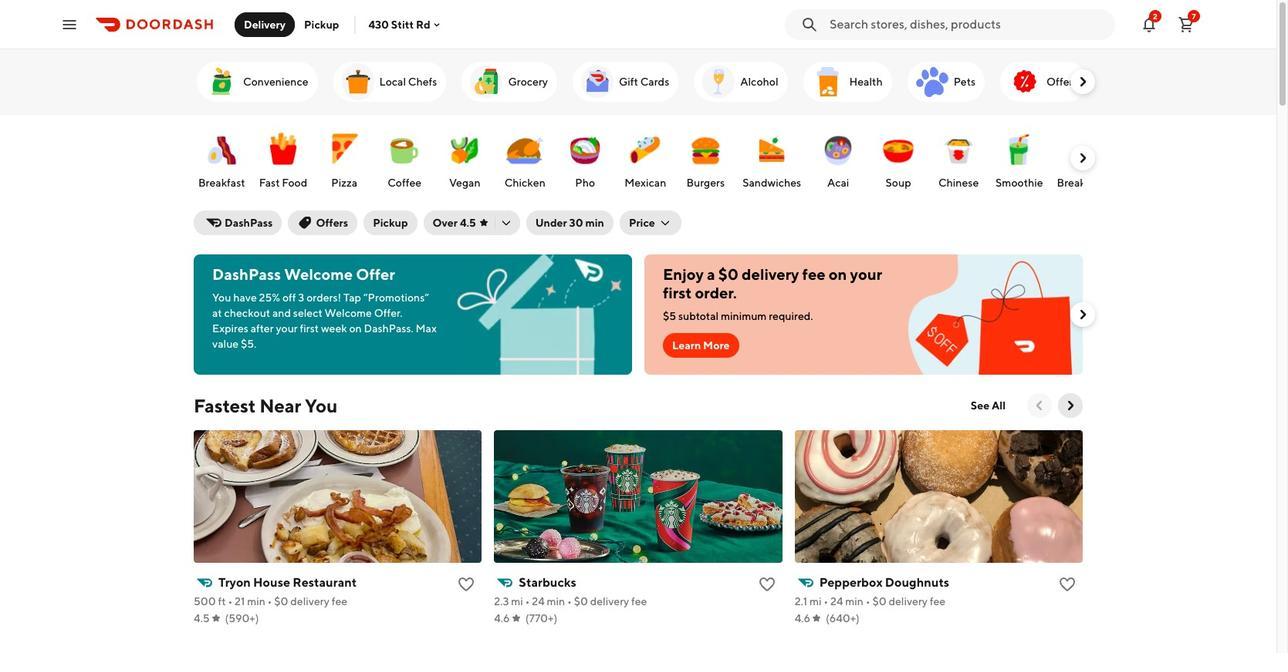Task type: vqa. For each thing, say whether or not it's contained in the screenshot.
pm
no



Task type: locate. For each thing, give the bounding box(es) containing it.
mi right 2.1 at the bottom of page
[[810, 596, 822, 608]]

breakfast up dashpass button
[[198, 177, 245, 189]]

0 vertical spatial first
[[663, 284, 692, 302]]

mi
[[511, 596, 523, 608], [810, 596, 822, 608]]

• up (640+)
[[824, 596, 829, 608]]

24
[[532, 596, 545, 608], [831, 596, 843, 608]]

you right the near
[[305, 395, 338, 417]]

restaurant
[[293, 576, 357, 591]]

$​0 down tryon house restaurant
[[274, 596, 288, 608]]

next button of carousel image right previous button of carousel image
[[1063, 398, 1079, 414]]

3 click to add this store to your saved list image from the left
[[1059, 576, 1077, 595]]

1 24 from the left
[[532, 596, 545, 608]]

delivery for tryon house restaurant
[[291, 596, 330, 608]]

0 vertical spatial 4.5
[[460, 217, 476, 229]]

$​0 for starbucks
[[574, 596, 588, 608]]

first down enjoy
[[663, 284, 692, 302]]

1 vertical spatial first
[[300, 323, 319, 335]]

offers down pizza
[[316, 217, 348, 229]]

dashpass for dashpass
[[225, 217, 273, 229]]

24 for pepperbox doughnuts
[[831, 596, 843, 608]]

• right 'ft'
[[228, 596, 233, 608]]

4.5 down the 500
[[194, 613, 210, 625]]

grocery image
[[468, 63, 505, 100]]

dashpass down the "fast" on the top of the page
[[225, 217, 273, 229]]

welcome
[[284, 266, 353, 283], [325, 307, 372, 320]]

0 horizontal spatial 24
[[532, 596, 545, 608]]

1 click to add this store to your saved list image from the left
[[457, 576, 476, 595]]

alcohol image
[[700, 63, 738, 100]]

1 vertical spatial your
[[276, 323, 298, 335]]

pickup right delivery button
[[304, 18, 339, 30]]

0 vertical spatial your
[[851, 266, 883, 283]]

1 vertical spatial welcome
[[325, 307, 372, 320]]

1 horizontal spatial mi
[[810, 596, 822, 608]]

1 mi from the left
[[511, 596, 523, 608]]

delivery button
[[235, 12, 295, 37]]

more
[[703, 340, 730, 352]]

starbucks
[[519, 576, 577, 591]]

pickup down coffee
[[373, 217, 408, 229]]

2.3
[[494, 596, 509, 608]]

grocery link
[[462, 62, 557, 102]]

1 breakfast from the left
[[198, 177, 245, 189]]

1 horizontal spatial 24
[[831, 596, 843, 608]]

2 click to add this store to your saved list image from the left
[[758, 576, 776, 595]]

5 • from the left
[[824, 596, 829, 608]]

min down the starbucks
[[547, 596, 565, 608]]

fee for tryon house restaurant
[[332, 596, 348, 608]]

on inside you have 25% off 3 orders! tap "promotions" at checkout and select welcome offer. expires after your first week on dashpass. max value $5.
[[349, 323, 362, 335]]

2.1 mi • 24 min • $​0 delivery fee
[[795, 596, 946, 608]]

you up at
[[212, 292, 231, 304]]

0 horizontal spatial offers
[[316, 217, 348, 229]]

2 items, open order cart image
[[1177, 15, 1196, 34]]

dashpass welcome offer
[[212, 266, 395, 283]]

1 horizontal spatial you
[[305, 395, 338, 417]]

2
[[1154, 11, 1158, 20]]

pets image
[[914, 63, 951, 100]]

mi for starbucks
[[511, 596, 523, 608]]

4.5 right over
[[460, 217, 476, 229]]

0 vertical spatial dashpass
[[225, 217, 273, 229]]

1 vertical spatial dashpass
[[212, 266, 281, 283]]

4.5
[[460, 217, 476, 229], [194, 613, 210, 625]]

see all
[[971, 400, 1006, 412]]

fastest
[[194, 395, 256, 417]]

1 vertical spatial on
[[349, 323, 362, 335]]

alcohol link
[[694, 62, 788, 102]]

convenience image
[[203, 63, 240, 100]]

acai
[[828, 177, 850, 189]]

fastest near you link
[[194, 394, 338, 418]]

and
[[273, 307, 291, 320]]

0 horizontal spatial breakfast
[[198, 177, 245, 189]]

click to add this store to your saved list image
[[457, 576, 476, 595], [758, 576, 776, 595], [1059, 576, 1077, 595]]

offer.
[[374, 307, 403, 320]]

breakfast
[[198, 177, 245, 189], [1057, 177, 1104, 189]]

0 horizontal spatial you
[[212, 292, 231, 304]]

offers link
[[1001, 62, 1087, 102]]

select
[[293, 307, 323, 320]]

min inside button
[[586, 217, 604, 229]]

learn more button
[[663, 334, 739, 358]]

open menu image
[[60, 15, 79, 34]]

stitt
[[391, 18, 414, 30]]

$0
[[719, 266, 739, 283]]

offer
[[356, 266, 395, 283]]

min for pepperbox doughnuts
[[846, 596, 864, 608]]

1 horizontal spatial on
[[829, 266, 847, 283]]

1 vertical spatial pickup button
[[364, 211, 417, 235]]

4.6 down 2.3
[[494, 613, 510, 625]]

over 4.5 button
[[424, 211, 520, 235]]

2 breakfast from the left
[[1057, 177, 1104, 189]]

price button
[[620, 211, 682, 235]]

min down pepperbox
[[846, 596, 864, 608]]

on inside enjoy a $0 delivery fee on your first order.
[[829, 266, 847, 283]]

pho
[[575, 177, 595, 189]]

0 vertical spatial next button of carousel image
[[1076, 74, 1091, 90]]

0 horizontal spatial $​0
[[274, 596, 288, 608]]

pickup button
[[295, 12, 349, 37], [364, 211, 417, 235]]

• down pepperbox doughnuts
[[866, 596, 871, 608]]

health
[[850, 76, 883, 88]]

dashpass inside button
[[225, 217, 273, 229]]

0 horizontal spatial first
[[300, 323, 319, 335]]

1 vertical spatial 4.5
[[194, 613, 210, 625]]

burgers
[[687, 177, 725, 189]]

• up (770+)
[[525, 596, 530, 608]]

1 vertical spatial you
[[305, 395, 338, 417]]

(640+)
[[826, 613, 860, 625]]

1 horizontal spatial first
[[663, 284, 692, 302]]

0 horizontal spatial mi
[[511, 596, 523, 608]]

24 for starbucks
[[532, 596, 545, 608]]

pickup for the topmost pickup button
[[304, 18, 339, 30]]

24 up (640+)
[[831, 596, 843, 608]]

checkout
[[224, 307, 270, 320]]

1 horizontal spatial $​0
[[574, 596, 588, 608]]

2 horizontal spatial click to add this store to your saved list image
[[1059, 576, 1077, 595]]

breakfast left burrito on the top right of page
[[1057, 177, 1104, 189]]

$​0 down the starbucks
[[574, 596, 588, 608]]

2 $​0 from the left
[[574, 596, 588, 608]]

0 horizontal spatial pickup button
[[295, 12, 349, 37]]

1 horizontal spatial breakfast
[[1057, 177, 1104, 189]]

2 mi from the left
[[810, 596, 822, 608]]

min for starbucks
[[547, 596, 565, 608]]

burrito
[[1106, 177, 1141, 189]]

dashpass up have
[[212, 266, 281, 283]]

2 24 from the left
[[831, 596, 843, 608]]

pickup
[[304, 18, 339, 30], [373, 217, 408, 229]]

0 vertical spatial offers
[[1047, 76, 1078, 88]]

chicken
[[505, 177, 546, 189]]

2.1
[[795, 596, 808, 608]]

1 4.6 from the left
[[494, 613, 510, 625]]

0 horizontal spatial pickup
[[304, 18, 339, 30]]

chefs
[[408, 76, 437, 88]]

25%
[[259, 292, 280, 304]]

your inside enjoy a $0 delivery fee on your first order.
[[851, 266, 883, 283]]

under
[[536, 217, 567, 229]]

next button of carousel image up "breakfast burrito" in the right top of the page
[[1076, 151, 1091, 166]]

pepperbox
[[820, 576, 883, 591]]

next button of carousel image
[[1076, 74, 1091, 90], [1076, 151, 1091, 166], [1063, 398, 1079, 414]]

• down the starbucks
[[567, 596, 572, 608]]

breakfast for breakfast
[[198, 177, 245, 189]]

30
[[569, 217, 583, 229]]

mexican
[[625, 177, 667, 189]]

welcome down the tap
[[325, 307, 372, 320]]

6 • from the left
[[866, 596, 871, 608]]

•
[[228, 596, 233, 608], [268, 596, 272, 608], [525, 596, 530, 608], [567, 596, 572, 608], [824, 596, 829, 608], [866, 596, 871, 608]]

0 horizontal spatial on
[[349, 323, 362, 335]]

over
[[433, 217, 458, 229]]

0 horizontal spatial your
[[276, 323, 298, 335]]

1 horizontal spatial your
[[851, 266, 883, 283]]

delivery
[[742, 266, 800, 283], [291, 596, 330, 608], [590, 596, 629, 608], [889, 596, 928, 608]]

local
[[380, 76, 406, 88]]

first inside enjoy a $0 delivery fee on your first order.
[[663, 284, 692, 302]]

3
[[298, 292, 304, 304]]

fee
[[803, 266, 826, 283], [332, 596, 348, 608], [632, 596, 647, 608], [930, 596, 946, 608]]

2 horizontal spatial $​0
[[873, 596, 887, 608]]

offers button
[[288, 211, 358, 235]]

• down the house at left
[[268, 596, 272, 608]]

2 4.6 from the left
[[795, 613, 811, 625]]

welcome inside you have 25% off 3 orders! tap "promotions" at checkout and select welcome offer. expires after your first week on dashpass. max value $5.
[[325, 307, 372, 320]]

$5.
[[241, 338, 257, 351]]

$​0 for pepperbox doughnuts
[[873, 596, 887, 608]]

430
[[369, 18, 389, 30]]

"promotions"
[[363, 292, 429, 304]]

mi right 2.3
[[511, 596, 523, 608]]

near
[[260, 395, 301, 417]]

$​0 down pepperbox doughnuts
[[873, 596, 887, 608]]

0 horizontal spatial click to add this store to your saved list image
[[457, 576, 476, 595]]

1 vertical spatial pickup
[[373, 217, 408, 229]]

min for tryon house restaurant
[[247, 596, 265, 608]]

0 horizontal spatial 4.6
[[494, 613, 510, 625]]

1 • from the left
[[228, 596, 233, 608]]

1 horizontal spatial click to add this store to your saved list image
[[758, 576, 776, 595]]

1 vertical spatial offers
[[316, 217, 348, 229]]

offers right offers icon
[[1047, 76, 1078, 88]]

next button of carousel image right offers icon
[[1076, 74, 1091, 90]]

delivery for pepperbox doughnuts
[[889, 596, 928, 608]]

1 $​0 from the left
[[274, 596, 288, 608]]

on
[[829, 266, 847, 283], [349, 323, 362, 335]]

2 • from the left
[[268, 596, 272, 608]]

pickup button down coffee
[[364, 211, 417, 235]]

500
[[194, 596, 216, 608]]

dashpass
[[225, 217, 273, 229], [212, 266, 281, 283]]

pickup button right delivery
[[295, 12, 349, 37]]

1 horizontal spatial pickup button
[[364, 211, 417, 235]]

1 horizontal spatial 4.5
[[460, 217, 476, 229]]

430 stitt rd button
[[369, 18, 443, 30]]

430 stitt rd
[[369, 18, 431, 30]]

min right 21
[[247, 596, 265, 608]]

fee inside enjoy a $0 delivery fee on your first order.
[[803, 266, 826, 283]]

Store search: begin typing to search for stores available on DoorDash text field
[[830, 16, 1106, 33]]

0 vertical spatial pickup
[[304, 18, 339, 30]]

first down the select
[[300, 323, 319, 335]]

0 vertical spatial on
[[829, 266, 847, 283]]

1 horizontal spatial pickup
[[373, 217, 408, 229]]

$​0
[[274, 596, 288, 608], [574, 596, 588, 608], [873, 596, 887, 608]]

your
[[851, 266, 883, 283], [276, 323, 298, 335]]

dashpass for dashpass welcome offer
[[212, 266, 281, 283]]

1 horizontal spatial 4.6
[[795, 613, 811, 625]]

1 horizontal spatial offers
[[1047, 76, 1078, 88]]

enjoy
[[663, 266, 704, 283]]

offers
[[1047, 76, 1078, 88], [316, 217, 348, 229]]

welcome up orders!
[[284, 266, 353, 283]]

3 $​0 from the left
[[873, 596, 887, 608]]

min right 30 on the left of the page
[[586, 217, 604, 229]]

you inside fastest near you link
[[305, 395, 338, 417]]

4.6 down 2.1 at the bottom of page
[[795, 613, 811, 625]]

0 vertical spatial you
[[212, 292, 231, 304]]

gift cards image
[[579, 63, 616, 100]]

health link
[[803, 62, 892, 102]]

24 up (770+)
[[532, 596, 545, 608]]

fee for starbucks
[[632, 596, 647, 608]]



Task type: describe. For each thing, give the bounding box(es) containing it.
rd
[[416, 18, 431, 30]]

21
[[235, 596, 245, 608]]

convenience link
[[197, 62, 318, 102]]

all
[[992, 400, 1006, 412]]

over 4.5
[[433, 217, 476, 229]]

click to add this store to your saved list image for house
[[457, 576, 476, 595]]

doughnuts
[[885, 576, 950, 591]]

a
[[707, 266, 716, 283]]

orders!
[[307, 292, 341, 304]]

0 vertical spatial welcome
[[284, 266, 353, 283]]

soup
[[886, 177, 912, 189]]

convenience
[[243, 76, 309, 88]]

pizza
[[331, 177, 358, 189]]

dashpass button
[[194, 211, 282, 235]]

you inside you have 25% off 3 orders! tap "promotions" at checkout and select welcome offer. expires after your first week on dashpass. max value $5.
[[212, 292, 231, 304]]

$​0 for tryon house restaurant
[[274, 596, 288, 608]]

ft
[[218, 596, 226, 608]]

breakfast for breakfast burrito
[[1057, 177, 1104, 189]]

pickup for bottommost pickup button
[[373, 217, 408, 229]]

offers inside button
[[316, 217, 348, 229]]

delivery for starbucks
[[590, 596, 629, 608]]

fee for pepperbox doughnuts
[[930, 596, 946, 608]]

sandwiches
[[743, 177, 802, 189]]

house
[[253, 576, 290, 591]]

2 vertical spatial next button of carousel image
[[1063, 398, 1079, 414]]

delivery inside enjoy a $0 delivery fee on your first order.
[[742, 266, 800, 283]]

4 • from the left
[[567, 596, 572, 608]]

previous button of carousel image
[[1032, 398, 1048, 414]]

next button of carousel image
[[1076, 307, 1091, 323]]

vegan
[[449, 177, 481, 189]]

delivery
[[244, 18, 286, 30]]

local chefs link
[[333, 62, 447, 102]]

coffee
[[388, 177, 422, 189]]

under 30 min
[[536, 217, 604, 229]]

(770+)
[[526, 613, 558, 625]]

pets
[[954, 76, 976, 88]]

7
[[1192, 11, 1197, 20]]

value
[[212, 338, 239, 351]]

click to add this store to your saved list image for doughnuts
[[1059, 576, 1077, 595]]

expires
[[212, 323, 249, 335]]

smoothie
[[996, 177, 1044, 189]]

learn
[[673, 340, 701, 352]]

4.5 inside button
[[460, 217, 476, 229]]

after
[[251, 323, 274, 335]]

notification bell image
[[1140, 15, 1159, 34]]

0 horizontal spatial 4.5
[[194, 613, 210, 625]]

500 ft • 21 min • $​0 delivery fee
[[194, 596, 348, 608]]

pepperbox doughnuts
[[820, 576, 950, 591]]

4.6 for pepperbox doughnuts
[[795, 613, 811, 625]]

fast
[[259, 177, 280, 189]]

enjoy a $0 delivery fee on your first order.
[[663, 266, 883, 302]]

fastest near you
[[194, 395, 338, 417]]

gift cards link
[[573, 62, 679, 102]]

tap
[[344, 292, 361, 304]]

(590+)
[[225, 613, 259, 625]]

mi for pepperbox doughnuts
[[810, 596, 822, 608]]

health image
[[810, 63, 847, 100]]

gift
[[619, 76, 638, 88]]

tryon
[[219, 576, 251, 591]]

local chefs image
[[339, 63, 376, 100]]

breakfast burrito
[[1057, 177, 1141, 189]]

1 vertical spatial next button of carousel image
[[1076, 151, 1091, 166]]

tryon house restaurant
[[219, 576, 357, 591]]

you have 25% off 3 orders! tap "promotions" at checkout and select welcome offer. expires after your first week on dashpass. max value $5.
[[212, 292, 437, 351]]

pets link
[[908, 62, 985, 102]]

subtotal
[[679, 310, 719, 323]]

off
[[283, 292, 296, 304]]

under 30 min button
[[526, 211, 614, 235]]

$5
[[663, 310, 676, 323]]

required.
[[769, 310, 813, 323]]

3 • from the left
[[525, 596, 530, 608]]

your inside you have 25% off 3 orders! tap "promotions" at checkout and select welcome offer. expires after your first week on dashpass. max value $5.
[[276, 323, 298, 335]]

chinese
[[939, 177, 979, 189]]

food
[[282, 177, 307, 189]]

first inside you have 25% off 3 orders! tap "promotions" at checkout and select welcome offer. expires after your first week on dashpass. max value $5.
[[300, 323, 319, 335]]

2.3 mi • 24 min • $​0 delivery fee
[[494, 596, 647, 608]]

4.6 for starbucks
[[494, 613, 510, 625]]

dashpass.
[[364, 323, 414, 335]]

max
[[416, 323, 437, 335]]

gift cards
[[619, 76, 670, 88]]

learn more
[[673, 340, 730, 352]]

0 vertical spatial pickup button
[[295, 12, 349, 37]]

grocery
[[508, 76, 548, 88]]

order.
[[695, 284, 737, 302]]

week
[[321, 323, 347, 335]]

$5 subtotal minimum required.
[[663, 310, 813, 323]]

fast food
[[259, 177, 307, 189]]

price
[[629, 217, 655, 229]]

have
[[233, 292, 257, 304]]

offers image
[[1007, 63, 1044, 100]]

7 button
[[1171, 9, 1202, 40]]

alcohol
[[741, 76, 779, 88]]

at
[[212, 307, 222, 320]]



